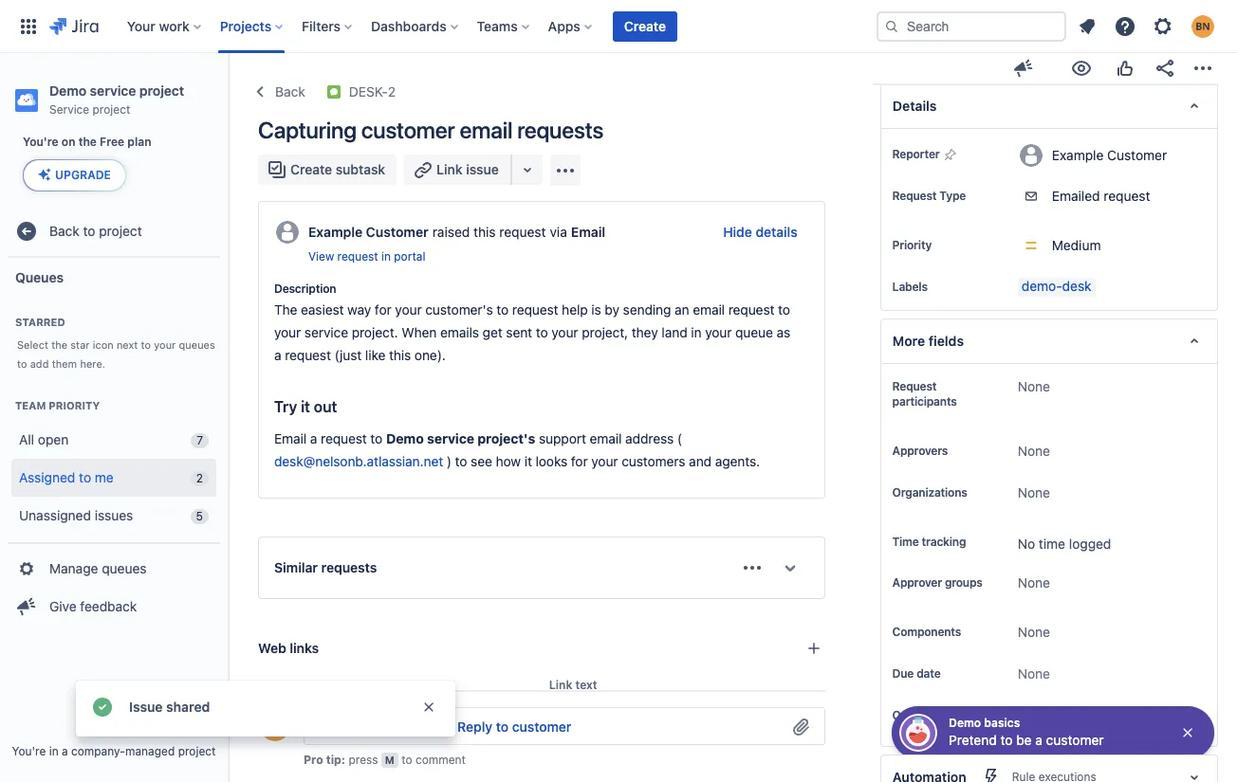 Task type: locate. For each thing, give the bounding box(es) containing it.
0 horizontal spatial queues
[[102, 560, 147, 577]]

organizations pin to top. only you can see pinned fields. image
[[896, 501, 912, 516]]

project down upgrade
[[99, 223, 142, 239]]

queues right next
[[179, 339, 215, 351]]

queues inside button
[[102, 560, 147, 577]]

service
[[90, 83, 136, 99], [305, 325, 348, 341], [427, 431, 474, 447]]

1 vertical spatial in
[[691, 325, 702, 341]]

0 vertical spatial you're
[[23, 135, 59, 149]]

link for link issue
[[437, 161, 463, 177]]

see
[[471, 454, 492, 470]]

1 vertical spatial for
[[571, 454, 588, 470]]

create for create
[[624, 18, 666, 34]]

1 vertical spatial email
[[274, 431, 307, 447]]

requests up add app "image" at the top of page
[[517, 117, 604, 143]]

2 vertical spatial demo
[[949, 716, 981, 731]]

1 horizontal spatial email
[[571, 224, 606, 240]]

in left the company-
[[49, 745, 59, 759]]

1 horizontal spatial it
[[524, 454, 532, 470]]

as
[[777, 325, 791, 341]]

2 none from the top
[[1018, 443, 1051, 459]]

2 horizontal spatial service
[[427, 431, 474, 447]]

search image
[[884, 19, 900, 34]]

to left be
[[1001, 733, 1013, 749]]

0 vertical spatial for
[[375, 302, 392, 318]]

it inside email a request to demo service project's support email address ( desk@nelsonb.atlassian.net ) to see how it looks for your customers and agents.
[[524, 454, 532, 470]]

service down easiest
[[305, 325, 348, 341]]

email inside "the easiest way for your customer's to request help is by sending an email request to your service project. when emails get sent to your project, they land in your queue as a request (just like this one)."
[[693, 302, 725, 318]]

your inside select the star icon next to your queues to add them here.
[[154, 339, 176, 351]]

due date pin to top. only you can see pinned fields. image
[[945, 667, 960, 682]]

basics
[[984, 716, 1020, 731]]

0 horizontal spatial demo
[[49, 83, 86, 99]]

queues up "give feedback" button
[[102, 560, 147, 577]]

priority inside group
[[49, 400, 100, 412]]

the
[[78, 135, 97, 149], [51, 339, 67, 351]]

desk@nelsonb.atlassian.net link
[[274, 454, 443, 470]]

capturing customer email requests
[[258, 117, 604, 143]]

5 none from the top
[[1018, 624, 1051, 641]]

you're left the company-
[[12, 745, 46, 759]]

2 horizontal spatial in
[[691, 325, 702, 341]]

demo service project service project
[[49, 83, 184, 117]]

2 horizontal spatial customer
[[1046, 733, 1104, 749]]

to inside back to project link
[[83, 223, 95, 239]]

1 none from the top
[[1018, 379, 1051, 395]]

demo-
[[1022, 278, 1063, 294]]

project,
[[582, 325, 628, 341]]

desk-
[[349, 84, 388, 100]]

issues
[[95, 507, 133, 523]]

customer up portal
[[366, 224, 429, 240]]

1 vertical spatial back
[[49, 223, 79, 239]]

1 vertical spatial customer
[[366, 224, 429, 240]]

project up free
[[93, 102, 130, 117]]

help image
[[1114, 15, 1137, 37]]

for inside "the easiest way for your customer's to request help is by sending an email request to your service project. when emails get sent to your project, they land in your queue as a request (just like this one)."
[[375, 302, 392, 318]]

1 horizontal spatial 2
[[388, 84, 396, 100]]

example up view
[[308, 224, 363, 240]]

1 horizontal spatial email
[[590, 431, 622, 447]]

to down upgrade
[[83, 223, 95, 239]]

you're for you're in a company-managed project
[[12, 745, 46, 759]]

0 horizontal spatial service
[[90, 83, 136, 99]]

you're on the free plan
[[23, 135, 151, 149]]

reporter pin to top. only you can see pinned fields. image
[[944, 147, 959, 162]]

0 horizontal spatial this
[[389, 347, 411, 363]]

2 up 5 at the left bottom of page
[[196, 472, 203, 486]]

service inside demo service project service project
[[90, 83, 136, 99]]

comment
[[416, 753, 466, 768]]

more fields element
[[880, 319, 1218, 364]]

link left issue
[[437, 161, 463, 177]]

0m
[[1026, 710, 1043, 724]]

desk
[[1063, 278, 1092, 294]]

link left 'text'
[[549, 678, 573, 693]]

email
[[460, 117, 513, 143], [693, 302, 725, 318], [590, 431, 622, 447]]

1 vertical spatial service
[[305, 325, 348, 341]]

demo inside the demo basics pretend to be a customer
[[949, 716, 981, 731]]

0 vertical spatial demo
[[49, 83, 86, 99]]

0 horizontal spatial email
[[460, 117, 513, 143]]

1 horizontal spatial in
[[381, 250, 391, 264]]

2 vertical spatial email
[[590, 431, 622, 447]]

demo inside demo service project service project
[[49, 83, 86, 99]]

request right view
[[337, 250, 378, 264]]

1 vertical spatial queues
[[102, 560, 147, 577]]

no time logged
[[1018, 536, 1112, 552]]

requests right similar
[[321, 560, 377, 576]]

1 horizontal spatial service
[[305, 325, 348, 341]]

0 horizontal spatial in
[[49, 745, 59, 759]]

demo up desk@nelsonb.atlassian.net link
[[386, 431, 424, 447]]

1 vertical spatial the
[[51, 339, 67, 351]]

2 horizontal spatial email
[[693, 302, 725, 318]]

date
[[917, 667, 941, 681]]

your inside email a request to demo service project's support email address ( desk@nelsonb.atlassian.net ) to see how it looks for your customers and agents.
[[591, 454, 618, 470]]

1 vertical spatial example
[[308, 224, 363, 240]]

add attachment image
[[790, 716, 813, 739]]

email
[[571, 224, 606, 240], [274, 431, 307, 447]]

customer down copy link to issue image
[[361, 117, 455, 143]]

request participants
[[893, 380, 957, 409]]

request
[[1104, 188, 1151, 204], [500, 224, 546, 240], [337, 250, 378, 264], [512, 302, 558, 318], [729, 302, 775, 318], [285, 347, 331, 363], [321, 431, 367, 447]]

request inside request participants
[[893, 380, 937, 394]]

1 vertical spatial demo
[[386, 431, 424, 447]]

settings image
[[1152, 15, 1175, 37]]

a left the company-
[[62, 745, 68, 759]]

link text
[[549, 678, 597, 693]]

jira image
[[49, 15, 98, 37], [49, 15, 98, 37]]

email inside email a request to demo service project's support email address ( desk@nelsonb.atlassian.net ) to see how it looks for your customers and agents.
[[274, 431, 307, 447]]

example up emailed
[[1052, 147, 1104, 163]]

customer up automation element
[[1046, 733, 1104, 749]]

starred
[[15, 316, 65, 328]]

1 vertical spatial link
[[549, 678, 573, 693]]

0 horizontal spatial the
[[51, 339, 67, 351]]

1 horizontal spatial customer
[[1108, 147, 1167, 163]]

via
[[550, 224, 567, 240]]

1 horizontal spatial priority
[[893, 238, 932, 252]]

0 vertical spatial priority
[[893, 238, 932, 252]]

0 horizontal spatial customer
[[366, 224, 429, 240]]

you're left on
[[23, 135, 59, 149]]

show image
[[775, 553, 805, 584]]

customer for example customer
[[1108, 147, 1167, 163]]

your left customers on the bottom right
[[591, 454, 618, 470]]

hide details
[[723, 224, 798, 240]]

customer for example customer raised this request via email
[[366, 224, 429, 240]]

this right raised
[[474, 224, 496, 240]]

the inside select the star icon next to your queues to add them here.
[[51, 339, 67, 351]]

in
[[381, 250, 391, 264], [691, 325, 702, 341], [49, 745, 59, 759]]

0 horizontal spatial it
[[301, 399, 310, 416]]

0 vertical spatial this
[[474, 224, 496, 240]]

in left portal
[[381, 250, 391, 264]]

0 horizontal spatial requests
[[321, 560, 377, 576]]

0 vertical spatial service
[[90, 83, 136, 99]]

customer up emailed request
[[1108, 147, 1167, 163]]

4 none from the top
[[1018, 575, 1051, 591]]

0 vertical spatial the
[[78, 135, 97, 149]]

0 horizontal spatial example
[[308, 224, 363, 240]]

for right "looks" on the bottom
[[571, 454, 588, 470]]

1 horizontal spatial example
[[1052, 147, 1104, 163]]

a down the
[[274, 347, 281, 363]]

email up issue
[[460, 117, 513, 143]]

1 horizontal spatial requests
[[517, 117, 604, 143]]

out
[[314, 399, 337, 416]]

assigned
[[19, 469, 75, 485]]

service inside "the easiest way for your customer's to request help is by sending an email request to your service project. when emails get sent to your project, they land in your queue as a request (just like this one)."
[[305, 325, 348, 341]]

for
[[375, 302, 392, 318], [571, 454, 588, 470]]

for right way
[[375, 302, 392, 318]]

request up the participants
[[893, 380, 937, 394]]

emailed request
[[1052, 188, 1151, 204]]

7
[[197, 434, 203, 448]]

1 vertical spatial it
[[524, 454, 532, 470]]

request left (just
[[285, 347, 331, 363]]

0 vertical spatial request
[[893, 189, 937, 203]]

all
[[19, 431, 34, 448]]

the
[[274, 302, 297, 318]]

text
[[576, 678, 597, 693]]

managed
[[125, 745, 175, 759]]

easiest
[[301, 302, 344, 318]]

to inside the demo basics pretend to be a customer
[[1001, 733, 1013, 749]]

looks
[[536, 454, 568, 470]]

it right how
[[524, 454, 532, 470]]

starred group
[[8, 296, 220, 380]]

profile image of ben nelson image
[[260, 712, 290, 742]]

customer down link text
[[512, 720, 572, 736]]

banner containing your work
[[0, 0, 1237, 53]]

email right support
[[590, 431, 622, 447]]

description
[[274, 282, 336, 296]]

demo up pretend
[[949, 716, 981, 731]]

apps
[[548, 18, 581, 34]]

desk-2 link
[[349, 81, 396, 103]]

demo-desk
[[1022, 278, 1092, 294]]

shared
[[166, 699, 210, 716]]

1 horizontal spatial link
[[549, 678, 573, 693]]

link issue button
[[404, 155, 512, 185]]

create inside button
[[290, 161, 332, 177]]

email right via
[[571, 224, 606, 240]]

projects button
[[214, 11, 291, 41]]

subtask
[[336, 161, 385, 177]]

customer inside the demo basics pretend to be a customer
[[1046, 733, 1104, 749]]

1 vertical spatial this
[[389, 347, 411, 363]]

2 horizontal spatial demo
[[949, 716, 981, 731]]

appswitcher icon image
[[17, 15, 40, 37]]

2 inside team priority group
[[196, 472, 203, 486]]

0 horizontal spatial email
[[274, 431, 307, 447]]

when
[[402, 325, 437, 341]]

request up request type pin to top. only you can see pinned fields. image
[[893, 189, 937, 203]]

request up queue
[[729, 302, 775, 318]]

in right land
[[691, 325, 702, 341]]

the up them
[[51, 339, 67, 351]]

email inside email a request to demo service project's support email address ( desk@nelsonb.atlassian.net ) to see how it looks for your customers and agents.
[[590, 431, 622, 447]]

1 horizontal spatial the
[[78, 135, 97, 149]]

they
[[632, 325, 658, 341]]

0 vertical spatial link
[[437, 161, 463, 177]]

demo for demo service project
[[49, 83, 86, 99]]

emails
[[440, 325, 479, 341]]

a
[[274, 347, 281, 363], [310, 431, 317, 447], [1036, 733, 1043, 749], [62, 745, 68, 759]]

group containing manage queues
[[8, 543, 220, 632]]

1 horizontal spatial customer
[[512, 720, 572, 736]]

priority up open
[[49, 400, 100, 412]]

0 horizontal spatial for
[[375, 302, 392, 318]]

1 horizontal spatial demo
[[386, 431, 424, 447]]

here.
[[80, 358, 105, 370]]

you're
[[23, 135, 59, 149], [12, 745, 46, 759]]

create down capturing
[[290, 161, 332, 177]]

service up )
[[427, 431, 474, 447]]

help
[[562, 302, 588, 318]]

reply
[[458, 720, 493, 736]]

example for example customer raised this request via email
[[308, 224, 363, 240]]

1 vertical spatial requests
[[321, 560, 377, 576]]

share image
[[1154, 57, 1177, 80]]

a right be
[[1036, 733, 1043, 749]]

request type pin to top. only you can see pinned fields. image
[[896, 204, 912, 219]]

1 vertical spatial request
[[893, 380, 937, 394]]

1 horizontal spatial back
[[275, 84, 305, 100]]

dismiss image
[[421, 700, 437, 716]]

back to project
[[49, 223, 142, 239]]

this right like
[[389, 347, 411, 363]]

customer
[[361, 117, 455, 143], [512, 720, 572, 736], [1046, 733, 1104, 749]]

1 vertical spatial email
[[693, 302, 725, 318]]

0 vertical spatial email
[[460, 117, 513, 143]]

be
[[1017, 733, 1032, 749]]

back
[[275, 84, 305, 100], [49, 223, 79, 239]]

project up plan at the left of page
[[139, 83, 184, 99]]

it right try
[[301, 399, 310, 416]]

pro
[[304, 753, 323, 768]]

project
[[139, 83, 184, 99], [93, 102, 130, 117], [99, 223, 142, 239], [178, 745, 216, 759]]

2 request from the top
[[893, 380, 937, 394]]

unassigned
[[19, 507, 91, 523]]

fields
[[929, 333, 964, 349]]

email down try
[[274, 431, 307, 447]]

link for link text
[[549, 678, 573, 693]]

your right next
[[154, 339, 176, 351]]

to left me
[[79, 469, 91, 485]]

priority left priority pin to top. only you can see pinned fields. icon
[[893, 238, 932, 252]]

back up queues
[[49, 223, 79, 239]]

0 horizontal spatial link
[[437, 161, 463, 177]]

you're in a company-managed project
[[12, 745, 216, 759]]

project's
[[478, 431, 536, 447]]

team priority group
[[8, 380, 220, 543]]

0 vertical spatial queues
[[179, 339, 215, 351]]

0 vertical spatial back
[[275, 84, 305, 100]]

none for due date
[[1018, 666, 1051, 682]]

pro tip: press m to comment
[[304, 753, 466, 768]]

this
[[474, 224, 496, 240], [389, 347, 411, 363]]

1 vertical spatial 2
[[196, 472, 203, 486]]

2 vertical spatial service
[[427, 431, 474, 447]]

create inside button
[[624, 18, 666, 34]]

none for request participants
[[1018, 379, 1051, 395]]

details
[[893, 98, 937, 114]]

none for approver groups
[[1018, 575, 1051, 591]]

a down the "try it out"
[[310, 431, 317, 447]]

1 vertical spatial priority
[[49, 400, 100, 412]]

1 horizontal spatial queues
[[179, 339, 215, 351]]

1 horizontal spatial create
[[624, 18, 666, 34]]

requests
[[517, 117, 604, 143], [321, 560, 377, 576]]

3 none from the top
[[1018, 485, 1051, 501]]

a inside email a request to demo service project's support email address ( desk@nelsonb.atlassian.net ) to see how it looks for your customers and agents.
[[310, 431, 317, 447]]

approver groups pin to top. only you can see pinned fields. image
[[912, 591, 927, 606]]

0 horizontal spatial 2
[[196, 472, 203, 486]]

add internal note button
[[305, 713, 435, 744]]

1 vertical spatial create
[[290, 161, 332, 177]]

create right apps dropdown button
[[624, 18, 666, 34]]

to right m
[[402, 753, 412, 768]]

banner
[[0, 0, 1237, 53]]

2 up "capturing customer email requests"
[[388, 84, 396, 100]]

0 horizontal spatial priority
[[49, 400, 100, 412]]

give feedback image
[[1013, 57, 1035, 80]]

icon
[[93, 339, 114, 351]]

6 none from the top
[[1018, 666, 1051, 682]]

none
[[1018, 379, 1051, 395], [1018, 443, 1051, 459], [1018, 485, 1051, 501], [1018, 575, 1051, 591], [1018, 624, 1051, 641], [1018, 666, 1051, 682]]

0 horizontal spatial create
[[290, 161, 332, 177]]

request up sent
[[512, 302, 558, 318]]

the right on
[[78, 135, 97, 149]]

request up desk@nelsonb.atlassian.net link
[[321, 431, 367, 447]]

0 vertical spatial example
[[1052, 147, 1104, 163]]

demo up service
[[49, 83, 86, 99]]

assignee
[[893, 105, 942, 120]]

1 vertical spatial you're
[[12, 745, 46, 759]]

link inside button
[[437, 161, 463, 177]]

back up capturing
[[275, 84, 305, 100]]

sidebar navigation image
[[207, 76, 249, 114]]

to right reply
[[496, 720, 509, 736]]

0 horizontal spatial back
[[49, 223, 79, 239]]

1 horizontal spatial for
[[571, 454, 588, 470]]

1 request from the top
[[893, 189, 937, 203]]

upgrade
[[55, 168, 111, 182]]

approver
[[893, 576, 942, 590]]

0 vertical spatial customer
[[1108, 147, 1167, 163]]

service up free
[[90, 83, 136, 99]]

email right the an
[[693, 302, 725, 318]]

success image
[[91, 697, 114, 719]]

group
[[8, 543, 220, 632]]

0 vertical spatial create
[[624, 18, 666, 34]]



Task type: describe. For each thing, give the bounding box(es) containing it.
give feedback button
[[8, 588, 220, 626]]

similar requests
[[274, 560, 377, 576]]

request inside email a request to demo service project's support email address ( desk@nelsonb.atlassian.net ) to see how it looks for your customers and agents.
[[321, 431, 367, 447]]

dashboards button
[[365, 11, 466, 41]]

medium
[[1052, 237, 1101, 253]]

the easiest way for your customer's to request help is by sending an email request to your service project. when emails get sent to your project, they land in your queue as a request (just like this one).
[[274, 302, 794, 363]]

vote options: no one has voted for this issue yet. image
[[1114, 57, 1137, 80]]

sending
[[623, 302, 671, 318]]

your up when
[[395, 302, 422, 318]]

to up get
[[497, 302, 509, 318]]

link to a web page image
[[806, 641, 821, 657]]

customer inside button
[[512, 720, 572, 736]]

on
[[62, 135, 75, 149]]

to inside reply to customer button
[[496, 720, 509, 736]]

reply to customer
[[458, 720, 572, 736]]

teams button
[[471, 11, 537, 41]]

details
[[756, 224, 798, 240]]

Add a description... field
[[551, 697, 823, 732]]

actions image
[[1192, 57, 1215, 80]]

estimate
[[937, 709, 984, 723]]

service request image
[[326, 84, 341, 100]]

customer's
[[425, 302, 493, 318]]

your work button
[[121, 11, 209, 41]]

queue
[[736, 325, 773, 341]]

you're for you're on the free plan
[[23, 135, 59, 149]]

automation element
[[880, 755, 1218, 783]]

hide
[[723, 224, 752, 240]]

desk-2
[[349, 84, 396, 100]]

to right )
[[455, 454, 467, 470]]

0 vertical spatial email
[[571, 224, 606, 240]]

time tracking
[[893, 535, 966, 550]]

original
[[893, 709, 935, 723]]

to up desk@nelsonb.atlassian.net in the left bottom of the page
[[370, 431, 383, 447]]

a inside "the easiest way for your customer's to request help is by sending an email request to your service project. when emails get sent to your project, they land in your queue as a request (just like this one)."
[[274, 347, 281, 363]]

2 vertical spatial in
[[49, 745, 59, 759]]

issue
[[466, 161, 499, 177]]

demo-desk link
[[1018, 278, 1096, 297]]

web links
[[258, 640, 319, 657]]

a inside the demo basics pretend to be a customer
[[1036, 733, 1043, 749]]

/
[[435, 719, 446, 735]]

copy link to issue image
[[392, 84, 407, 99]]

request for request participants
[[893, 380, 937, 394]]

5
[[196, 510, 203, 524]]

close image
[[1181, 726, 1196, 741]]

raised
[[432, 224, 470, 240]]

them
[[52, 358, 77, 370]]

tracking
[[922, 535, 966, 550]]

create button
[[613, 11, 678, 41]]

open
[[38, 431, 69, 448]]

demo for demo basics
[[949, 716, 981, 731]]

add app image
[[554, 159, 577, 182]]

0 vertical spatial 2
[[388, 84, 396, 100]]

plan
[[127, 135, 151, 149]]

press
[[349, 753, 378, 768]]

add
[[316, 720, 341, 736]]

link web pages and more image
[[516, 158, 539, 181]]

get
[[483, 325, 503, 341]]

m
[[385, 754, 395, 767]]

add
[[30, 358, 49, 370]]

links
[[290, 640, 319, 657]]

0 vertical spatial requests
[[517, 117, 604, 143]]

next
[[117, 339, 138, 351]]

to right sent
[[536, 325, 548, 341]]

this inside "the easiest way for your customer's to request help is by sending an email request to your service project. when emails get sent to your project, they land in your queue as a request (just like this one)."
[[389, 347, 411, 363]]

try
[[274, 399, 297, 416]]

your left queue
[[705, 325, 732, 341]]

select
[[17, 339, 48, 351]]

type
[[940, 189, 966, 203]]

demo inside email a request to demo service project's support email address ( desk@nelsonb.atlassian.net ) to see how it looks for your customers and agents.
[[386, 431, 424, 447]]

time tracking pin to top. only you can see pinned fields. image
[[970, 535, 985, 550]]

back for back
[[275, 84, 305, 100]]

time
[[893, 535, 919, 550]]

0 vertical spatial in
[[381, 250, 391, 264]]

request participants pin to top. only you can see pinned fields. image
[[912, 410, 927, 425]]

free
[[100, 135, 124, 149]]

back for back to project
[[49, 223, 79, 239]]

to right next
[[141, 339, 151, 351]]

web
[[258, 640, 286, 657]]

none for organizations
[[1018, 485, 1051, 501]]

organizations
[[893, 486, 968, 500]]

view request in portal
[[308, 250, 426, 264]]

by
[[605, 302, 620, 318]]

for inside email a request to demo service project's support email address ( desk@nelsonb.atlassian.net ) to see how it looks for your customers and agents.
[[571, 454, 588, 470]]

land
[[662, 325, 688, 341]]

your down the
[[274, 325, 301, 341]]

request left via
[[500, 224, 546, 240]]

logged
[[1069, 536, 1112, 552]]

filters
[[302, 18, 341, 34]]

create subtask button
[[258, 155, 397, 185]]

(
[[677, 431, 682, 447]]

filters button
[[296, 11, 360, 41]]

reply to customer button
[[446, 713, 583, 744]]

request down 'example customer'
[[1104, 188, 1151, 204]]

approvers
[[893, 444, 948, 458]]

upgrade button
[[24, 160, 125, 191]]

create for create subtask
[[290, 161, 332, 177]]

url
[[258, 678, 281, 693]]

example customer
[[1052, 147, 1167, 163]]

unassigned issues
[[19, 507, 133, 523]]

dashboards
[[371, 18, 447, 34]]

notifications image
[[1076, 15, 1099, 37]]

star
[[70, 339, 90, 351]]

1 horizontal spatial this
[[474, 224, 496, 240]]

reporter
[[893, 147, 940, 161]]

to left add
[[17, 358, 27, 370]]

your profile and settings image
[[1192, 15, 1215, 37]]

more
[[893, 333, 925, 349]]

example for example customer
[[1052, 147, 1104, 163]]

service inside email a request to demo service project's support email address ( desk@nelsonb.atlassian.net ) to see how it looks for your customers and agents.
[[427, 431, 474, 447]]

priority pin to top. only you can see pinned fields. image
[[936, 238, 951, 253]]

emailed
[[1052, 188, 1100, 204]]

https://www.example.com field
[[260, 697, 532, 732]]

create subtask
[[290, 161, 385, 177]]

participants
[[893, 395, 957, 409]]

feedback
[[80, 598, 137, 615]]

watch options: you are not watching this issue, 0 people watching image
[[1070, 57, 1093, 80]]

details element
[[880, 84, 1218, 129]]

way
[[348, 302, 371, 318]]

similar
[[274, 560, 318, 576]]

in inside "the easiest way for your customer's to request help is by sending an email request to your service project. when emails get sent to your project, they land in your queue as a request (just like this one)."
[[691, 325, 702, 341]]

Search field
[[877, 11, 1067, 41]]

one).
[[415, 347, 446, 363]]

request for request type
[[893, 189, 937, 203]]

customers
[[622, 454, 686, 470]]

issue shared
[[129, 699, 210, 716]]

to inside team priority group
[[79, 469, 91, 485]]

is
[[592, 302, 601, 318]]

0 horizontal spatial customer
[[361, 117, 455, 143]]

queues
[[15, 269, 64, 285]]

primary element
[[11, 0, 877, 53]]

your down help
[[552, 325, 578, 341]]

0 vertical spatial it
[[301, 399, 310, 416]]

manage
[[49, 560, 98, 577]]

desk@nelsonb.atlassian.net
[[274, 454, 443, 470]]

labels
[[893, 280, 928, 294]]

queues inside select the star icon next to your queues to add them here.
[[179, 339, 215, 351]]

due date
[[893, 667, 941, 681]]

original estimate
[[893, 709, 984, 723]]

give feedback
[[49, 598, 137, 615]]

to up "as"
[[778, 302, 790, 318]]

project down 'shared'
[[178, 745, 216, 759]]

your work
[[127, 18, 190, 34]]



Task type: vqa. For each thing, say whether or not it's contained in the screenshot.
second "None" from the bottom of the page
yes



